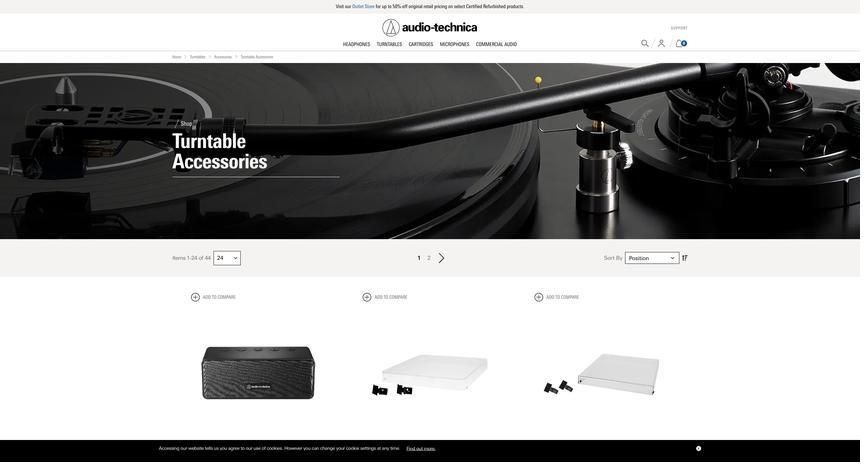 Task type: describe. For each thing, give the bounding box(es) containing it.
refurbished
[[483, 3, 506, 9]]

compare for the add to compare button associated with 705 60x 1813 image
[[561, 295, 580, 300]]

2 divider line image from the left
[[669, 39, 673, 48]]

1 horizontal spatial turntables link
[[374, 41, 406, 48]]

cartridges
[[409, 41, 433, 47]]

1 vertical spatial turntable accessories
[[173, 129, 267, 174]]

your
[[336, 446, 345, 452]]

audio
[[505, 41, 517, 47]]

our for accessing
[[181, 446, 187, 452]]

at sp65xbt image
[[191, 307, 326, 442]]

find out more. link
[[402, 444, 441, 454]]

pager previous image
[[414, 260, 423, 270]]

on
[[449, 3, 453, 9]]

at
[[377, 446, 381, 452]]

cookies.
[[267, 446, 283, 452]]

705 30 1566 image
[[363, 307, 498, 442]]

1 vertical spatial turntable
[[173, 129, 246, 153]]

more.
[[424, 446, 436, 452]]

pricing
[[435, 3, 447, 9]]

2 link
[[426, 254, 433, 263]]

visit
[[336, 3, 344, 9]]

retail
[[424, 3, 433, 9]]

1 divider line image from the left
[[652, 39, 656, 48]]

select
[[454, 3, 465, 9]]

support link
[[671, 26, 688, 31]]

1 you from the left
[[220, 446, 227, 452]]

items
[[173, 255, 186, 262]]

1-
[[187, 255, 191, 262]]

visit our outlet store for up to 50%-off original retail pricing on select certified refurbished products.
[[336, 3, 525, 9]]

commercial audio link
[[473, 41, 521, 48]]

set descending direction image
[[683, 254, 688, 263]]

1 breadcrumbs image from the left
[[184, 55, 187, 58]]

add to compare for the add to compare button associated with 705 60x 1813 image
[[547, 295, 580, 300]]

basket image
[[676, 40, 683, 47]]

to for 705 60x 1813 image
[[556, 295, 560, 300]]

add to compare button for 705 60x 1813 image
[[535, 293, 580, 302]]

magnifying glass image
[[642, 40, 649, 47]]

settings
[[360, 446, 376, 452]]

headphones
[[343, 41, 370, 47]]

0 horizontal spatial turntables link
[[190, 54, 206, 60]]

1 horizontal spatial of
[[262, 446, 266, 452]]

products.
[[507, 3, 525, 9]]

next image
[[438, 253, 446, 263]]

home link
[[173, 54, 181, 60]]

carrat down image
[[234, 257, 237, 260]]

sort by
[[604, 255, 623, 262]]

website
[[188, 446, 204, 452]]

sort
[[604, 255, 615, 262]]

add for the add to compare button associated with at sp65xbt image
[[203, 295, 211, 300]]

microphones
[[440, 41, 470, 47]]

any
[[382, 446, 389, 452]]

2 breadcrumbs image from the left
[[235, 55, 238, 58]]

accessories link
[[214, 54, 232, 60]]

divider line image
[[173, 120, 181, 128]]

however
[[284, 446, 302, 452]]

44
[[205, 255, 211, 262]]

commercial
[[476, 41, 504, 47]]

24
[[191, 255, 197, 262]]

tells
[[205, 446, 213, 452]]

up
[[382, 3, 387, 9]]

to for at sp65xbt image
[[212, 295, 217, 300]]

change
[[320, 446, 335, 452]]

outlet store link
[[353, 3, 375, 9]]



Task type: vqa. For each thing, say whether or not it's contained in the screenshot.
Magnifying Glass image
yes



Task type: locate. For each thing, give the bounding box(es) containing it.
2 horizontal spatial add to compare button
[[535, 293, 580, 302]]

2 you from the left
[[303, 446, 311, 452]]

agree
[[228, 446, 240, 452]]

store
[[365, 3, 375, 9]]

add for the add to compare button associated with 705 60x 1813 image
[[547, 295, 555, 300]]

turntables link left cartridges
[[374, 41, 406, 48]]

3 add to compare button from the left
[[535, 293, 580, 302]]

1 horizontal spatial breadcrumbs image
[[235, 55, 238, 58]]

cookie
[[346, 446, 359, 452]]

off
[[403, 3, 408, 9]]

divider line image
[[652, 39, 656, 48], [669, 39, 673, 48]]

1 horizontal spatial add to compare button
[[363, 293, 408, 302]]

of
[[199, 255, 203, 262], [262, 446, 266, 452]]

our right the 'visit'
[[345, 3, 351, 9]]

breadcrumbs image right "home"
[[184, 55, 187, 58]]

0
[[683, 41, 685, 46]]

you
[[220, 446, 227, 452], [303, 446, 311, 452]]

2 add to compare button from the left
[[363, 293, 408, 302]]

1 horizontal spatial compare
[[390, 295, 408, 300]]

1
[[418, 255, 421, 261]]

cross image
[[697, 448, 700, 451]]

705 60x 1813 image
[[535, 307, 669, 442]]

us
[[214, 446, 219, 452]]

0 vertical spatial turntable
[[241, 54, 255, 59]]

0 horizontal spatial breadcrumbs image
[[184, 55, 187, 58]]

microphones link
[[437, 41, 473, 48]]

turntable accessories
[[241, 54, 273, 59], [173, 129, 267, 174]]

commercial audio
[[476, 41, 517, 47]]

compare for the add to compare button associated with at sp65xbt image
[[218, 295, 236, 300]]

of right use on the bottom
[[262, 446, 266, 452]]

0 horizontal spatial compare
[[218, 295, 236, 300]]

support
[[671, 26, 688, 31]]

items 1-24 of 44
[[173, 255, 211, 262]]

0 horizontal spatial add to compare
[[203, 295, 236, 300]]

1 horizontal spatial our
[[246, 446, 253, 452]]

0 vertical spatial turntables link
[[374, 41, 406, 48]]

carrat down image
[[672, 257, 675, 260]]

0 horizontal spatial divider line image
[[652, 39, 656, 48]]

2 add to compare from the left
[[375, 295, 408, 300]]

1 horizontal spatial add
[[375, 295, 383, 300]]

breadcrumbs image right accessories 'link'
[[235, 55, 238, 58]]

by
[[616, 255, 623, 262]]

1 vertical spatial turntables
[[190, 54, 206, 59]]

3 add from the left
[[547, 295, 555, 300]]

turntable right accessories 'link'
[[241, 54, 255, 59]]

0 horizontal spatial turntables
[[190, 54, 206, 59]]

add
[[203, 295, 211, 300], [375, 295, 383, 300], [547, 295, 555, 300]]

add to compare button
[[191, 293, 236, 302], [363, 293, 408, 302], [535, 293, 580, 302]]

1 horizontal spatial turntables
[[377, 41, 402, 47]]

2 horizontal spatial compare
[[561, 295, 580, 300]]

add to compare button for 705 30 1566 image
[[363, 293, 408, 302]]

0 horizontal spatial you
[[220, 446, 227, 452]]

accessing our website tells us you agree to our use of cookies. however you can change your cookie settings at any time.
[[159, 446, 402, 452]]

turntable accessories image
[[0, 63, 861, 239]]

breadcrumbs image
[[208, 55, 212, 58]]

compare for 705 30 1566 image the add to compare button
[[390, 295, 408, 300]]

to for 705 30 1566 image
[[384, 295, 388, 300]]

3 compare from the left
[[561, 295, 580, 300]]

divider line image right magnifying glass "icon"
[[652, 39, 656, 48]]

time.
[[391, 446, 401, 452]]

2 horizontal spatial add
[[547, 295, 555, 300]]

0 vertical spatial of
[[199, 255, 203, 262]]

our
[[345, 3, 351, 9], [181, 446, 187, 452], [246, 446, 253, 452]]

50%-
[[393, 3, 403, 9]]

2
[[428, 255, 431, 261]]

2 add from the left
[[375, 295, 383, 300]]

find
[[407, 446, 415, 452]]

add to compare for the add to compare button associated with at sp65xbt image
[[203, 295, 236, 300]]

headphones link
[[340, 41, 374, 48]]

add to compare
[[203, 295, 236, 300], [375, 295, 408, 300], [547, 295, 580, 300]]

turntables link
[[374, 41, 406, 48], [190, 54, 206, 60]]

3 add to compare from the left
[[547, 295, 580, 300]]

shop
[[181, 120, 192, 128]]

0 link
[[676, 40, 688, 47]]

home
[[173, 54, 181, 59]]

turntables left breadcrumbs icon
[[190, 54, 206, 59]]

add for 705 30 1566 image the add to compare button
[[375, 295, 383, 300]]

0 horizontal spatial of
[[199, 255, 203, 262]]

accessories
[[214, 54, 232, 59], [256, 54, 273, 59], [173, 149, 267, 174]]

for
[[376, 3, 381, 9]]

certified
[[466, 3, 482, 9]]

1 compare from the left
[[218, 295, 236, 300]]

turntables link left breadcrumbs icon
[[190, 54, 206, 60]]

find out more.
[[407, 446, 436, 452]]

cartridges link
[[406, 41, 437, 48]]

1 horizontal spatial add to compare
[[375, 295, 408, 300]]

add to compare for 705 30 1566 image the add to compare button
[[375, 295, 408, 300]]

can
[[312, 446, 319, 452]]

breadcrumbs image
[[184, 55, 187, 58], [235, 55, 238, 58]]

compare
[[218, 295, 236, 300], [390, 295, 408, 300], [561, 295, 580, 300]]

1 add to compare from the left
[[203, 295, 236, 300]]

turntables
[[377, 41, 402, 47], [190, 54, 206, 59]]

accessing
[[159, 446, 179, 452]]

0 vertical spatial turntables
[[377, 41, 402, 47]]

use
[[254, 446, 261, 452]]

our left use on the bottom
[[246, 446, 253, 452]]

store logo image
[[383, 19, 478, 36]]

1 add from the left
[[203, 295, 211, 300]]

1 vertical spatial turntables link
[[190, 54, 206, 60]]

original
[[409, 3, 423, 9]]

our left website
[[181, 446, 187, 452]]

1 horizontal spatial you
[[303, 446, 311, 452]]

2 horizontal spatial our
[[345, 3, 351, 9]]

0 horizontal spatial our
[[181, 446, 187, 452]]

outlet
[[353, 3, 364, 9]]

0 vertical spatial turntable accessories
[[241, 54, 273, 59]]

our for visit
[[345, 3, 351, 9]]

turntable down shop
[[173, 129, 246, 153]]

add to compare button for at sp65xbt image
[[191, 293, 236, 302]]

1 add to compare button from the left
[[191, 293, 236, 302]]

1 vertical spatial of
[[262, 446, 266, 452]]

divider line image left basket icon at the right top of the page
[[669, 39, 673, 48]]

to
[[388, 3, 392, 9], [212, 295, 217, 300], [384, 295, 388, 300], [556, 295, 560, 300], [241, 446, 245, 452]]

2 horizontal spatial add to compare
[[547, 295, 580, 300]]

you right us
[[220, 446, 227, 452]]

you left "can"
[[303, 446, 311, 452]]

turntable
[[241, 54, 255, 59], [173, 129, 246, 153]]

0 horizontal spatial add to compare button
[[191, 293, 236, 302]]

turntables left cartridges
[[377, 41, 402, 47]]

out
[[417, 446, 423, 452]]

2 compare from the left
[[390, 295, 408, 300]]

1 horizontal spatial divider line image
[[669, 39, 673, 48]]

0 horizontal spatial add
[[203, 295, 211, 300]]

of left 44
[[199, 255, 203, 262]]



